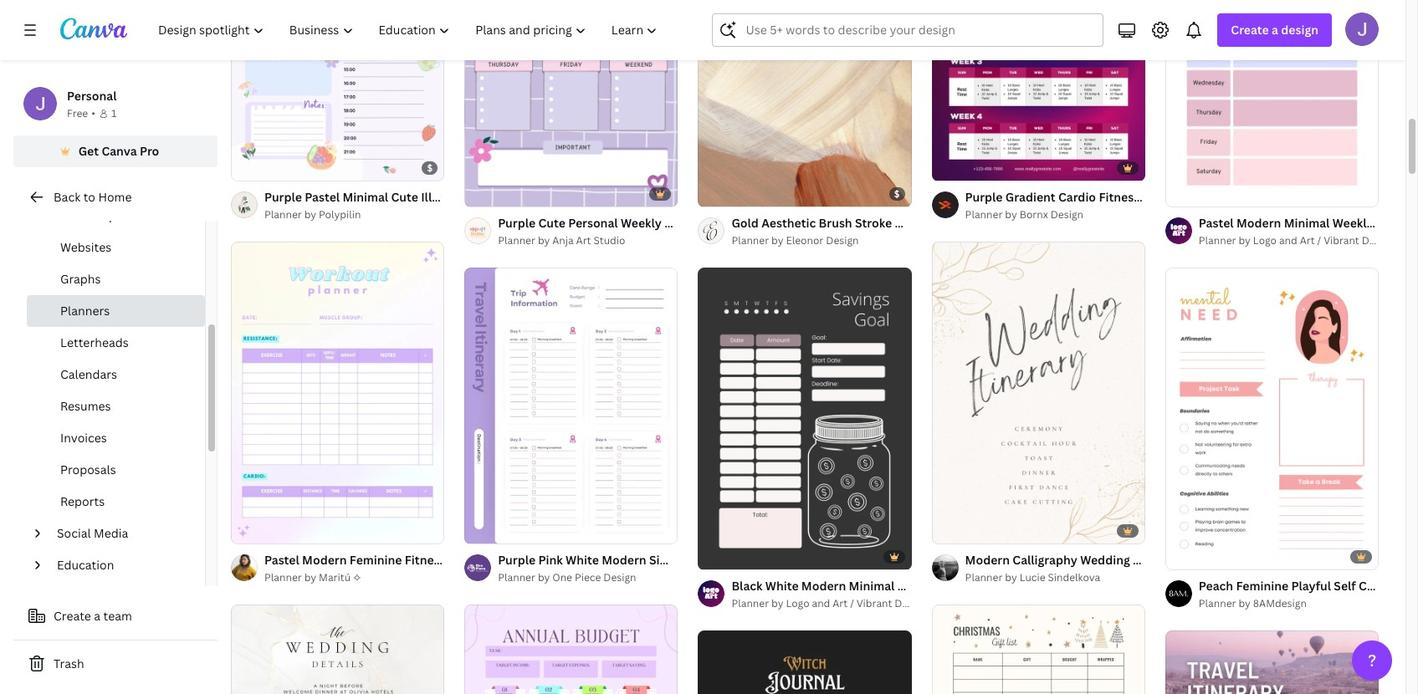 Task type: locate. For each thing, give the bounding box(es) containing it.
1 vertical spatial create
[[54, 609, 91, 624]]

workout inside "purple gradient cardio fitness workout planner planner by bornx design"
[[1143, 190, 1192, 205]]

feminine inside peach feminine playful self care daily  planner by 8amdesign
[[1237, 578, 1289, 594]]

vintage and mystic witch journal image
[[698, 631, 912, 695]]

0 horizontal spatial create
[[54, 609, 91, 624]]

1 vertical spatial feminine
[[350, 553, 402, 569]]

0 vertical spatial logo
[[1254, 234, 1277, 248]]

feminine left bornx at the top right of the page
[[944, 215, 996, 231]]

peach feminine playful self care daily planner image
[[1166, 268, 1380, 570]]

feminine
[[944, 215, 996, 231], [350, 553, 402, 569], [1237, 578, 1289, 594]]

itinerary
[[744, 553, 794, 569]]

fitness up planner by maritú ✧ link
[[405, 553, 446, 569]]

of left 5
[[717, 187, 727, 199]]

daily for workout
[[500, 553, 529, 569]]

1 vertical spatial a
[[94, 609, 101, 624]]

art right "anja"
[[576, 234, 591, 248]]

modern up planner by logo and art / vibrant design resources link
[[802, 578, 847, 594]]

0 horizontal spatial workout
[[449, 553, 497, 569]]

$ for illustrated
[[427, 162, 433, 174]]

2 vertical spatial daily
[[1389, 578, 1418, 594]]

$ up purple pastel minimal cute illustrated daily planner a4 link
[[427, 162, 433, 174]]

pink gold elegant wedding itinerary planner image
[[231, 606, 445, 695]]

1 horizontal spatial fitness
[[1099, 190, 1140, 205]]

team
[[103, 609, 132, 624]]

by left "anja"
[[538, 234, 550, 248]]

by
[[304, 208, 317, 222], [1006, 208, 1018, 222], [538, 234, 550, 248], [772, 234, 784, 248], [1239, 234, 1251, 248], [304, 571, 317, 585], [538, 571, 550, 585], [1006, 571, 1018, 585], [772, 597, 784, 611], [1239, 597, 1251, 611]]

minimal up "planner by polypilin" link
[[343, 189, 388, 205]]

0 vertical spatial and
[[1280, 234, 1298, 248]]

design down brush
[[826, 234, 859, 248]]

design
[[1051, 208, 1084, 222], [826, 234, 859, 248], [1363, 234, 1395, 248], [604, 571, 637, 585], [895, 597, 928, 611]]

feminine inside pastel modern feminine fitness workout daily log planner planner by maritú ✧
[[350, 553, 402, 569]]

a inside dropdown button
[[1272, 22, 1279, 38]]

piece
[[575, 571, 601, 585]]

white inside purple pink white modern simple ui travel itinerary planner by one piece design
[[566, 553, 599, 569]]

1 vertical spatial daily
[[500, 553, 529, 569]]

create a design button
[[1218, 13, 1333, 47]]

by left polypilin
[[304, 208, 317, 222]]

1 vertical spatial pastel
[[1199, 215, 1234, 231]]

gold aesthetic brush stroke minimal feminine weekly planner image
[[698, 0, 912, 207]]

1 left 6
[[1178, 550, 1182, 563]]

and down the pastel modern minimal weekly planner link
[[1280, 234, 1298, 248]]

back
[[54, 189, 81, 205]]

modern inside pastel modern minimal weekly planner planner by logo and art / vibrant design reso
[[1237, 215, 1282, 231]]

calendars link
[[27, 359, 205, 391]]

white
[[566, 553, 599, 569], [766, 578, 799, 594]]

1 vertical spatial $
[[895, 188, 900, 200]]

purple for purple cute personal weekly planner
[[498, 215, 536, 231]]

weekly for purple cute personal weekly planner
[[621, 215, 662, 231]]

modern up maritú
[[302, 553, 347, 569]]

1 for gold
[[710, 187, 715, 199]]

savings
[[898, 578, 941, 594]]

weekly
[[621, 215, 662, 231], [999, 215, 1040, 231], [1333, 215, 1374, 231]]

1 right •
[[111, 106, 117, 121]]

0 horizontal spatial vibrant
[[857, 597, 893, 611]]

of for black white modern minimal savings planner
[[717, 550, 727, 563]]

weekly inside gold aesthetic brush stroke minimal feminine weekly planner planner by eleonor design
[[999, 215, 1040, 231]]

8amdesign
[[1254, 597, 1307, 611]]

create inside button
[[54, 609, 91, 624]]

1 horizontal spatial personal
[[569, 215, 618, 231]]

vibrant
[[1324, 234, 1360, 248], [857, 597, 893, 611]]

1 horizontal spatial and
[[1280, 234, 1298, 248]]

logo
[[1254, 234, 1277, 248], [786, 597, 810, 611]]

weekly down gradient
[[999, 215, 1040, 231]]

proposals link
[[27, 455, 205, 486]]

purple
[[265, 189, 302, 205], [966, 190, 1003, 205], [498, 215, 536, 231], [498, 553, 536, 569]]

modern calligraphy wedding  planner link
[[966, 552, 1178, 570]]

eleonor
[[786, 234, 824, 248]]

vibrant down black white modern minimal savings planner link
[[857, 597, 893, 611]]

1 horizontal spatial logo
[[1254, 234, 1277, 248]]

2 vertical spatial feminine
[[1237, 578, 1289, 594]]

0 horizontal spatial fitness
[[405, 553, 446, 569]]

design inside "purple gradient cardio fitness workout planner planner by bornx design"
[[1051, 208, 1084, 222]]

by down the pastel modern minimal weekly planner link
[[1239, 234, 1251, 248]]

daily right illustrated
[[483, 189, 513, 205]]

planner
[[515, 189, 560, 205], [1194, 190, 1239, 205], [265, 208, 302, 222], [966, 208, 1003, 222], [665, 215, 709, 231], [1043, 215, 1087, 231], [1377, 215, 1419, 231], [498, 234, 536, 248], [732, 234, 769, 248], [1199, 234, 1237, 248], [555, 553, 599, 569], [1133, 553, 1178, 569], [265, 571, 302, 585], [498, 571, 536, 585], [966, 571, 1003, 585], [944, 578, 988, 594], [732, 597, 769, 611], [1199, 597, 1237, 611]]

pastel modern feminine fitness workout daily log planner image
[[231, 242, 445, 544]]

by inside the modern calligraphy wedding  planner planner by lucie sindelkova
[[1006, 571, 1018, 585]]

cute left illustrated
[[391, 189, 418, 205]]

1 horizontal spatial workout
[[1143, 190, 1192, 205]]

weekly up 'studio'
[[621, 215, 662, 231]]

logo down the pastel modern minimal weekly planner link
[[1254, 234, 1277, 248]]

calligraphy
[[1013, 553, 1078, 569]]

0 vertical spatial personal
[[67, 88, 117, 104]]

by inside pastel modern feminine fitness workout daily log planner planner by maritú ✧
[[304, 571, 317, 585]]

gold aesthetic brush stroke minimal feminine weekly planner link
[[732, 214, 1087, 233]]

by inside black white modern minimal savings planner planner by logo and art / vibrant design resources
[[772, 597, 784, 611]]

workout inside pastel modern feminine fitness workout daily log planner planner by maritú ✧
[[449, 553, 497, 569]]

1 vertical spatial fitness
[[405, 553, 446, 569]]

modern calligraphy wedding  planner image
[[932, 242, 1146, 544]]

fitness
[[1099, 190, 1140, 205], [405, 553, 446, 569]]

art down the pastel modern minimal weekly planner link
[[1301, 234, 1316, 248]]

purple left gradient
[[966, 190, 1003, 205]]

purple inside purple cute personal weekly planner planner by anja art studio
[[498, 215, 536, 231]]

planner by polypilin link
[[265, 207, 445, 224]]

workout for daily
[[449, 553, 497, 569]]

feminine up 8amdesign
[[1237, 578, 1289, 594]]

1 vertical spatial workout
[[449, 553, 497, 569]]

social media
[[57, 526, 128, 542]]

of
[[717, 187, 727, 199], [717, 550, 727, 563], [1185, 550, 1194, 563]]

modern inside the modern calligraphy wedding  planner planner by lucie sindelkova
[[966, 553, 1010, 569]]

of left 4
[[717, 550, 727, 563]]

white up piece
[[566, 553, 599, 569]]

1 left 5
[[710, 187, 715, 199]]

white down itinerary
[[766, 578, 799, 594]]

0 vertical spatial /
[[1318, 234, 1322, 248]]

1 vertical spatial white
[[766, 578, 799, 594]]

1 for black
[[710, 550, 715, 563]]

/
[[1318, 234, 1322, 248], [851, 597, 855, 611]]

by left bornx at the top right of the page
[[1006, 208, 1018, 222]]

free
[[67, 106, 88, 121]]

$ up 'gold aesthetic brush stroke minimal feminine weekly planner' link
[[895, 188, 900, 200]]

purple inside purple pastel minimal cute illustrated daily planner a4 planner by polypilin
[[265, 189, 302, 205]]

1 horizontal spatial a
[[1272, 22, 1279, 38]]

/ down black white modern minimal savings planner link
[[851, 597, 855, 611]]

get canva pro
[[78, 143, 159, 159]]

pastel modern feminine fitness workout daily log planner planner by maritú ✧
[[265, 553, 599, 585]]

by inside purple pink white modern simple ui travel itinerary planner by one piece design
[[538, 571, 550, 585]]

1 horizontal spatial vibrant
[[1324, 234, 1360, 248]]

1 horizontal spatial weekly
[[999, 215, 1040, 231]]

0 horizontal spatial and
[[812, 597, 831, 611]]

reso
[[1398, 234, 1419, 248]]

/ inside pastel modern minimal weekly planner planner by logo and art / vibrant design reso
[[1318, 234, 1322, 248]]

modern inside purple pink white modern simple ui travel itinerary planner by one piece design
[[602, 553, 647, 569]]

minimal
[[343, 189, 388, 205], [895, 215, 941, 231], [1285, 215, 1330, 231], [849, 578, 895, 594]]

1 horizontal spatial art
[[833, 597, 848, 611]]

1 horizontal spatial white
[[766, 578, 799, 594]]

design left reso
[[1363, 234, 1395, 248]]

planner by lucie sindelkova link
[[966, 570, 1146, 587]]

feminine inside gold aesthetic brush stroke minimal feminine weekly planner planner by eleonor design
[[944, 215, 996, 231]]

logo down itinerary
[[786, 597, 810, 611]]

1 vertical spatial and
[[812, 597, 831, 611]]

/ inside black white modern minimal savings planner planner by logo and art / vibrant design resources
[[851, 597, 855, 611]]

2 vertical spatial pastel
[[265, 553, 299, 569]]

1 vertical spatial cute
[[539, 215, 566, 231]]

purple up planner by anja art studio link
[[498, 215, 536, 231]]

1 horizontal spatial feminine
[[944, 215, 996, 231]]

by left maritú
[[304, 571, 317, 585]]

daily inside peach feminine playful self care daily  planner by 8amdesign
[[1389, 578, 1418, 594]]

0 vertical spatial a
[[1272, 22, 1279, 38]]

white inside black white modern minimal savings planner planner by logo and art / vibrant design resources
[[766, 578, 799, 594]]

1 vertical spatial personal
[[569, 215, 618, 231]]

daily right care at the right
[[1389, 578, 1418, 594]]

cute inside purple pastel minimal cute illustrated daily planner a4 planner by polypilin
[[391, 189, 418, 205]]

purple for purple gradient cardio fitness workout planner
[[966, 190, 1003, 205]]

0 horizontal spatial weekly
[[621, 215, 662, 231]]

feminine up the ✧ at the left of page
[[350, 553, 402, 569]]

design down purple pink white modern simple ui travel itinerary link on the bottom
[[604, 571, 637, 585]]

purple for purple pastel minimal cute illustrated daily planner a4
[[265, 189, 302, 205]]

design down savings
[[895, 597, 928, 611]]

by down aesthetic
[[772, 234, 784, 248]]

pastel modern minimal weekly planner planner by logo and art / vibrant design reso
[[1199, 215, 1419, 248]]

create left team
[[54, 609, 91, 624]]

fitness right the cardio
[[1099, 190, 1140, 205]]

by inside gold aesthetic brush stroke minimal feminine weekly planner planner by eleonor design
[[772, 234, 784, 248]]

1 of 6 link
[[1166, 268, 1380, 570]]

websites
[[60, 239, 112, 255]]

1 horizontal spatial create
[[1232, 22, 1270, 38]]

and down black white modern minimal savings planner link
[[812, 597, 831, 611]]

one
[[553, 571, 573, 585]]

social media link
[[50, 518, 195, 550]]

minimal up planner by logo and art / vibrant design resources link
[[849, 578, 895, 594]]

pink
[[539, 553, 563, 569]]

None search field
[[713, 13, 1104, 47]]

modern up 'planner by one piece design' 'link'
[[602, 553, 647, 569]]

create left design
[[1232, 22, 1270, 38]]

fitness inside pastel modern feminine fitness workout daily log planner planner by maritú ✧
[[405, 553, 446, 569]]

1 horizontal spatial cute
[[539, 215, 566, 231]]

0 horizontal spatial white
[[566, 553, 599, 569]]

daily inside purple pastel minimal cute illustrated daily planner a4 planner by polypilin
[[483, 189, 513, 205]]

2 horizontal spatial art
[[1301, 234, 1316, 248]]

fitness inside "purple gradient cardio fitness workout planner planner by bornx design"
[[1099, 190, 1140, 205]]

log
[[532, 553, 552, 569]]

proposals
[[60, 462, 116, 478]]

a left design
[[1272, 22, 1279, 38]]

personal
[[67, 88, 117, 104], [569, 215, 618, 231]]

1 of 5
[[710, 187, 734, 199]]

0 vertical spatial daily
[[483, 189, 513, 205]]

maritú
[[319, 571, 351, 585]]

weekly up the planner by logo and art / vibrant design reso link at the top right of the page
[[1333, 215, 1374, 231]]

create inside dropdown button
[[1232, 22, 1270, 38]]

by down itinerary
[[772, 597, 784, 611]]

design down the cardio
[[1051, 208, 1084, 222]]

modern
[[1237, 215, 1282, 231], [302, 553, 347, 569], [602, 553, 647, 569], [966, 553, 1010, 569], [802, 578, 847, 594]]

black white modern minimal savings planner image
[[698, 268, 912, 570]]

0 horizontal spatial art
[[576, 234, 591, 248]]

daily for illustrated
[[483, 189, 513, 205]]

2 horizontal spatial feminine
[[1237, 578, 1289, 594]]

vibrant down the pastel modern minimal weekly planner link
[[1324, 234, 1360, 248]]

modern up the planner by logo and art / vibrant design reso link at the top right of the page
[[1237, 215, 1282, 231]]

0 horizontal spatial feminine
[[350, 553, 402, 569]]

2 horizontal spatial pastel
[[1199, 215, 1234, 231]]

daily
[[483, 189, 513, 205], [500, 553, 529, 569], [1389, 578, 1418, 594]]

of left 6
[[1185, 550, 1194, 563]]

0 horizontal spatial a
[[94, 609, 101, 624]]

0 horizontal spatial personal
[[67, 88, 117, 104]]

5
[[729, 187, 734, 199]]

1 of 4 link
[[698, 268, 912, 570]]

education
[[57, 557, 114, 573]]

1 vertical spatial vibrant
[[857, 597, 893, 611]]

0 horizontal spatial $
[[427, 162, 433, 174]]

purple inside "purple gradient cardio fitness workout planner planner by bornx design"
[[966, 190, 1003, 205]]

social
[[57, 526, 91, 542]]

1 right the ui
[[710, 550, 715, 563]]

pastel inside pastel modern minimal weekly planner planner by logo and art / vibrant design reso
[[1199, 215, 1234, 231]]

graphs link
[[27, 264, 205, 295]]

minimal inside purple pastel minimal cute illustrated daily planner a4 planner by polypilin
[[343, 189, 388, 205]]

minimal right stroke on the right of page
[[895, 215, 941, 231]]

by left lucie
[[1006, 571, 1018, 585]]

0 vertical spatial white
[[566, 553, 599, 569]]

back to home
[[54, 189, 132, 205]]

1 horizontal spatial /
[[1318, 234, 1322, 248]]

0 vertical spatial feminine
[[944, 215, 996, 231]]

daily left log
[[500, 553, 529, 569]]

of for gold aesthetic brush stroke minimal feminine weekly planner
[[717, 187, 727, 199]]

1 weekly from the left
[[621, 215, 662, 231]]

minimal up the planner by logo and art / vibrant design reso link at the top right of the page
[[1285, 215, 1330, 231]]

purple left pink on the bottom of page
[[498, 553, 536, 569]]

weekly inside purple cute personal weekly planner planner by anja art studio
[[621, 215, 662, 231]]

minimal inside black white modern minimal savings planner planner by logo and art / vibrant design resources
[[849, 578, 895, 594]]

purple cute personal weekly planner image
[[465, 0, 678, 207]]

workout
[[1143, 190, 1192, 205], [449, 553, 497, 569]]

daily inside pastel modern feminine fitness workout daily log planner planner by maritú ✧
[[500, 553, 529, 569]]

0 horizontal spatial cute
[[391, 189, 418, 205]]

to
[[83, 189, 95, 205]]

art
[[576, 234, 591, 248], [1301, 234, 1316, 248], [833, 597, 848, 611]]

cute
[[391, 189, 418, 205], [539, 215, 566, 231]]

personal up planner by anja art studio link
[[569, 215, 618, 231]]

graphs
[[60, 271, 101, 287]]

weekly for pastel modern minimal weekly planner
[[1333, 215, 1374, 231]]

a left team
[[94, 609, 101, 624]]

stroke
[[855, 215, 893, 231]]

0 vertical spatial workout
[[1143, 190, 1192, 205]]

reports
[[60, 494, 105, 510]]

0 vertical spatial vibrant
[[1324, 234, 1360, 248]]

1 horizontal spatial $
[[895, 188, 900, 200]]

0 horizontal spatial /
[[851, 597, 855, 611]]

modern up resources
[[966, 553, 1010, 569]]

0 vertical spatial pastel
[[305, 189, 340, 205]]

1 vertical spatial /
[[851, 597, 855, 611]]

pastel modern minimal weekly planner link
[[1199, 214, 1419, 233]]

a
[[1272, 22, 1279, 38], [94, 609, 101, 624]]

personal up •
[[67, 88, 117, 104]]

0 vertical spatial cute
[[391, 189, 418, 205]]

resumes
[[60, 398, 111, 414]]

pastel modern feminine fitness workout daily log planner link
[[265, 552, 599, 570]]

black white modern minimal savings planner planner by logo and art / vibrant design resources
[[732, 578, 988, 611]]

art down black white modern minimal savings planner link
[[833, 597, 848, 611]]

fitness for feminine
[[405, 553, 446, 569]]

2 weekly from the left
[[999, 215, 1040, 231]]

art inside black white modern minimal savings planner planner by logo and art / vibrant design resources
[[833, 597, 848, 611]]

by inside pastel modern minimal weekly planner planner by logo and art / vibrant design reso
[[1239, 234, 1251, 248]]

a inside button
[[94, 609, 101, 624]]

invoices link
[[27, 423, 205, 455]]

free •
[[67, 106, 95, 121]]

0 vertical spatial create
[[1232, 22, 1270, 38]]

cute inside purple cute personal weekly planner planner by anja art studio
[[539, 215, 566, 231]]

jacob simon image
[[1346, 13, 1380, 46]]

0 horizontal spatial logo
[[786, 597, 810, 611]]

purple for purple pink white modern simple ui travel itinerary
[[498, 553, 536, 569]]

logo inside black white modern minimal savings planner planner by logo and art / vibrant design resources
[[786, 597, 810, 611]]

0 vertical spatial $
[[427, 162, 433, 174]]

mind maps
[[60, 208, 122, 224]]

3 weekly from the left
[[1333, 215, 1374, 231]]

pastel modern minimal weekly planner image
[[1166, 0, 1380, 207]]

/ down the pastel modern minimal weekly planner link
[[1318, 234, 1322, 248]]

$ for minimal
[[895, 188, 900, 200]]

0 vertical spatial fitness
[[1099, 190, 1140, 205]]

weekly inside pastel modern minimal weekly planner planner by logo and art / vibrant design reso
[[1333, 215, 1374, 231]]

0 horizontal spatial pastel
[[265, 553, 299, 569]]

purple inside purple pink white modern simple ui travel itinerary planner by one piece design
[[498, 553, 536, 569]]

purple up "planner by polypilin" link
[[265, 189, 302, 205]]

by left 8amdesign
[[1239, 597, 1251, 611]]

pastel inside pastel modern feminine fitness workout daily log planner planner by maritú ✧
[[265, 553, 299, 569]]

2 horizontal spatial weekly
[[1333, 215, 1374, 231]]

by down log
[[538, 571, 550, 585]]

1 horizontal spatial pastel
[[305, 189, 340, 205]]

cute up "anja"
[[539, 215, 566, 231]]

1 vertical spatial logo
[[786, 597, 810, 611]]

logo inside pastel modern minimal weekly planner planner by logo and art / vibrant design reso
[[1254, 234, 1277, 248]]



Task type: describe. For each thing, give the bounding box(es) containing it.
websites link
[[27, 232, 205, 264]]

reports link
[[27, 486, 205, 518]]

planner by maritú ✧ link
[[265, 570, 445, 587]]

planner inside purple pink white modern simple ui travel itinerary planner by one piece design
[[498, 571, 536, 585]]

pastel inside purple pastel minimal cute illustrated daily planner a4 planner by polypilin
[[305, 189, 340, 205]]

mind maps link
[[27, 200, 205, 232]]

personal inside purple cute personal weekly planner planner by anja art studio
[[569, 215, 618, 231]]

top level navigation element
[[147, 13, 673, 47]]

Search search field
[[746, 14, 1094, 46]]

a for design
[[1272, 22, 1279, 38]]

vibrant inside black white modern minimal savings planner planner by logo and art / vibrant design resources
[[857, 597, 893, 611]]

education link
[[50, 550, 195, 582]]

purple cute personal weekly planner link
[[498, 214, 709, 233]]

beige & gold christmas gift checklist planner image
[[932, 606, 1146, 695]]

purple pink white modern simple ui travel itinerary planner by one piece design
[[498, 553, 794, 585]]

modern inside black white modern minimal savings planner planner by logo and art / vibrant design resources
[[802, 578, 847, 594]]

playful
[[1292, 578, 1332, 594]]

polypilin
[[319, 208, 361, 222]]

gold aesthetic brush stroke minimal feminine weekly planner planner by eleonor design
[[732, 215, 1087, 248]]

pastel for pastel modern minimal weekly planner
[[1199, 215, 1234, 231]]

minimal inside gold aesthetic brush stroke minimal feminine weekly planner planner by eleonor design
[[895, 215, 941, 231]]

vibrant inside pastel modern minimal weekly planner planner by logo and art / vibrant design reso
[[1324, 234, 1360, 248]]

ui
[[692, 553, 704, 569]]

and inside black white modern minimal savings planner planner by logo and art / vibrant design resources
[[812, 597, 831, 611]]

modern inside pastel modern feminine fitness workout daily log planner planner by maritú ✧
[[302, 553, 347, 569]]

purple pastel minimal cute illustrated daily planner a4 image
[[231, 0, 445, 181]]

workout for planner
[[1143, 190, 1192, 205]]

maps
[[92, 208, 122, 224]]

calendars
[[60, 367, 117, 383]]

a for team
[[94, 609, 101, 624]]

trash
[[54, 656, 84, 672]]

create for create a team
[[54, 609, 91, 624]]

by inside "purple gradient cardio fitness workout planner planner by bornx design"
[[1006, 208, 1018, 222]]

design inside gold aesthetic brush stroke minimal feminine weekly planner planner by eleonor design
[[826, 234, 859, 248]]

1 of 6
[[1178, 550, 1202, 563]]

self
[[1335, 578, 1357, 594]]

simple
[[649, 553, 689, 569]]

mind
[[60, 208, 89, 224]]

resources
[[930, 597, 980, 611]]

planner by 8amdesign link
[[1199, 596, 1380, 613]]

design inside purple pink white modern simple ui travel itinerary planner by one piece design
[[604, 571, 637, 585]]

art inside purple cute personal weekly planner planner by anja art studio
[[576, 234, 591, 248]]

black
[[732, 578, 763, 594]]

modern calligraphy wedding  planner planner by lucie sindelkova
[[966, 553, 1178, 585]]

purple pastel minimal cute illustrated daily planner a4 link
[[265, 189, 578, 207]]

brush
[[819, 215, 853, 231]]

home
[[98, 189, 132, 205]]

1 for peach
[[1178, 550, 1182, 563]]

planner by logo and art / vibrant design reso link
[[1199, 233, 1419, 249]]

planner inside peach feminine playful self care daily  planner by 8amdesign
[[1199, 597, 1237, 611]]

planner by one piece design link
[[498, 570, 678, 587]]

create a team
[[54, 609, 132, 624]]

and inside pastel modern minimal weekly planner planner by logo and art / vibrant design reso
[[1280, 234, 1298, 248]]

pastel for pastel modern feminine fitness workout daily log planner
[[265, 553, 299, 569]]

sindelkova
[[1048, 571, 1101, 585]]

pro
[[140, 143, 159, 159]]

purple cute personal weekly planner planner by anja art studio
[[498, 215, 709, 248]]

cardio
[[1059, 190, 1097, 205]]

peach feminine playful self care daily  planner by 8amdesign
[[1199, 578, 1419, 611]]

6
[[1196, 550, 1202, 563]]

minimal inside pastel modern minimal weekly planner planner by logo and art / vibrant design reso
[[1285, 215, 1330, 231]]

a4
[[562, 189, 578, 205]]

purple gradient cardio fitness workout planner link
[[966, 189, 1239, 207]]

art inside pastel modern minimal weekly planner planner by logo and art / vibrant design reso
[[1301, 234, 1316, 248]]

by inside purple pastel minimal cute illustrated daily planner a4 planner by polypilin
[[304, 208, 317, 222]]

planners
[[60, 303, 110, 319]]

care
[[1360, 578, 1386, 594]]

✧
[[353, 571, 361, 585]]

purple modern travel itinerary weekly planner a4 image
[[1166, 631, 1380, 695]]

media
[[94, 526, 128, 542]]

illustrated
[[421, 189, 481, 205]]

peach feminine playful self care daily link
[[1199, 578, 1419, 596]]

planner by logo and art / vibrant design resources link
[[732, 596, 980, 613]]

black white modern minimal savings planner link
[[732, 578, 988, 596]]

daily for care
[[1389, 578, 1418, 594]]

anja
[[553, 234, 574, 248]]

purple pink white modern simple ui travel itinerary link
[[498, 552, 794, 570]]

back to home link
[[13, 181, 218, 214]]

letterheads link
[[27, 327, 205, 359]]

lucie
[[1020, 571, 1046, 585]]

peach
[[1199, 578, 1234, 594]]

create a team button
[[13, 600, 218, 634]]

travel
[[707, 553, 742, 569]]

trash link
[[13, 648, 218, 681]]

•
[[91, 106, 95, 121]]

by inside peach feminine playful self care daily  planner by 8amdesign
[[1239, 597, 1251, 611]]

design inside pastel modern minimal weekly planner planner by logo and art / vibrant design reso
[[1363, 234, 1395, 248]]

canva
[[102, 143, 137, 159]]

letterheads
[[60, 335, 129, 351]]

planner by bornx design link
[[966, 207, 1146, 224]]

gold
[[732, 215, 759, 231]]

purple gradient cardio fitness workout planner image
[[932, 0, 1146, 181]]

by inside purple cute personal weekly planner planner by anja art studio
[[538, 234, 550, 248]]

design inside black white modern minimal savings planner planner by logo and art / vibrant design resources
[[895, 597, 928, 611]]

fitness for cardio
[[1099, 190, 1140, 205]]

invoices
[[60, 430, 107, 446]]

of for peach feminine playful self care daily 
[[1185, 550, 1194, 563]]

wedding
[[1081, 553, 1131, 569]]

1 of 4
[[710, 550, 734, 563]]

purple pastel minimal cute illustrated daily planner a4 planner by polypilin
[[265, 189, 578, 222]]

purple pink white modern simple ui travel itinerary image
[[465, 268, 678, 544]]

1 of 5 link
[[698, 0, 912, 207]]

resumes link
[[27, 391, 205, 423]]

4
[[729, 550, 734, 563]]

get
[[78, 143, 99, 159]]

create for create a design
[[1232, 22, 1270, 38]]

create a design
[[1232, 22, 1319, 38]]

purple modern annual budget planner image
[[465, 606, 678, 695]]

planner by anja art studio link
[[498, 233, 678, 249]]

gradient
[[1006, 190, 1056, 205]]



Task type: vqa. For each thing, say whether or not it's contained in the screenshot.
leftmost Minimalist
no



